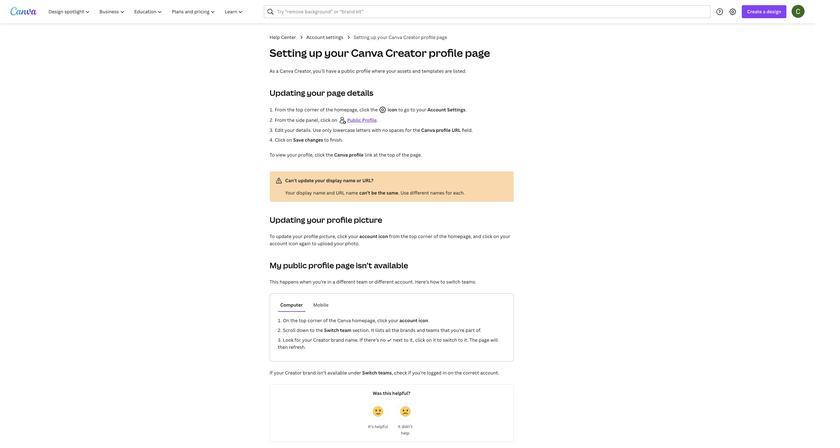 Task type: describe. For each thing, give the bounding box(es) containing it.
details.
[[296, 127, 312, 133]]

scroll down to the switch team section. it lists all the brands and teams that you're part of.
[[283, 328, 481, 334]]

icon inside the from the top corner of the homepage, and click on your account icon again to upload your photo.
[[289, 241, 298, 247]]

picture
[[354, 215, 382, 226]]

0 vertical spatial display
[[326, 178, 342, 184]]

if
[[408, 370, 411, 377]]

a inside dropdown button
[[763, 8, 766, 15]]

0 horizontal spatial switch
[[324, 328, 339, 334]]

check
[[394, 370, 407, 377]]

top for and
[[409, 234, 417, 240]]

from for from the top corner of the homepage, click the
[[275, 107, 286, 113]]

go
[[404, 107, 410, 113]]

help center link
[[270, 34, 296, 41]]

be
[[371, 190, 377, 196]]

that
[[441, 328, 450, 334]]

url?
[[362, 178, 374, 184]]

0 vertical spatial setting up your canva creator profile page
[[354, 34, 447, 40]]

changes
[[305, 137, 323, 143]]

click inside the from the top corner of the homepage, and click on your account icon again to upload your photo.
[[483, 234, 492, 240]]

settings
[[326, 34, 343, 40]]

profile,
[[298, 152, 314, 158]]

to right how
[[441, 279, 445, 285]]

0 vertical spatial brand
[[331, 337, 344, 344]]

my
[[270, 260, 282, 271]]

name down can't update your display name or url?
[[313, 190, 325, 196]]

1 vertical spatial account
[[428, 107, 446, 113]]

from the top corner of the homepage, click the
[[275, 107, 379, 113]]

1 vertical spatial up
[[309, 46, 322, 60]]

profile
[[362, 117, 377, 123]]

to down only
[[324, 137, 329, 143]]

public profile link
[[347, 117, 377, 123]]

of for and
[[434, 234, 438, 240]]

0 horizontal spatial team
[[340, 328, 352, 334]]

help
[[401, 431, 410, 437]]

can't
[[359, 190, 370, 196]]

0 horizontal spatial for
[[295, 337, 301, 344]]

top for homepage,
[[299, 318, 306, 324]]

0 horizontal spatial if
[[270, 370, 273, 377]]

assets
[[397, 68, 411, 74]]

homepage, for click
[[334, 107, 358, 113]]

again
[[299, 241, 311, 247]]

update for to
[[276, 234, 292, 240]]

0 vertical spatial for
[[405, 127, 412, 133]]

corner for on
[[308, 318, 322, 324]]

create
[[747, 8, 762, 15]]

1 horizontal spatial account
[[359, 234, 378, 240]]

brands
[[400, 328, 416, 334]]

0 vertical spatial up
[[371, 34, 376, 40]]

part
[[466, 328, 475, 334]]

available for brand
[[327, 370, 347, 377]]

corner for from
[[418, 234, 433, 240]]

settings
[[447, 107, 465, 113]]

center
[[281, 34, 296, 40]]

0 horizontal spatial or
[[357, 178, 361, 184]]

1 horizontal spatial in
[[443, 370, 447, 377]]

0 horizontal spatial it
[[371, 328, 374, 334]]

1 horizontal spatial different
[[375, 279, 394, 285]]

the
[[470, 337, 478, 344]]

a down my public profile page isn't available
[[333, 279, 335, 285]]

1 horizontal spatial account.
[[480, 370, 500, 377]]

updating your profile picture
[[270, 215, 382, 226]]

0 horizontal spatial in
[[327, 279, 332, 285]]

letters
[[356, 127, 371, 133]]

updating for updating your page details
[[270, 88, 305, 98]]

2 horizontal spatial for
[[446, 190, 452, 196]]

public profile
[[347, 117, 377, 123]]

mobile button
[[311, 299, 331, 312]]

on inside next to it, click on it to switch to it. the page will then refresh.
[[426, 337, 432, 344]]

corner for from
[[304, 107, 319, 113]]

creator,
[[294, 68, 312, 74]]

names
[[430, 190, 445, 196]]

1 horizontal spatial you're
[[412, 370, 426, 377]]

create a design
[[747, 8, 781, 15]]

canva inside the setting up your canva creator profile page link
[[389, 34, 402, 40]]

this
[[270, 279, 279, 285]]

as
[[270, 68, 275, 74]]

updating your page details
[[270, 88, 373, 98]]

your display name and url name can't be the same . use different names for each.
[[285, 190, 465, 196]]

on the top corner of the canva homepage, click your account icon .
[[283, 318, 429, 324]]

it's helpful
[[368, 425, 388, 430]]

can't
[[285, 178, 297, 184]]

0 vertical spatial account.
[[395, 279, 414, 285]]

to for to update your profile picture, click your
[[270, 234, 275, 240]]

here's
[[415, 279, 429, 285]]

there's
[[364, 337, 379, 344]]

correct
[[463, 370, 479, 377]]

then
[[278, 345, 288, 351]]

it
[[433, 337, 436, 344]]

1 horizontal spatial url
[[452, 127, 461, 133]]

computer
[[280, 302, 303, 309]]

name left url?
[[343, 178, 356, 184]]

it.
[[464, 337, 469, 344]]

Try "remove background" or "brand kit" search field
[[277, 6, 707, 18]]

account settings link
[[306, 34, 343, 41]]

finish.
[[330, 137, 343, 143]]

0 horizontal spatial use
[[313, 127, 321, 133]]

top right at on the left
[[387, 152, 395, 158]]

2 vertical spatial homepage,
[[352, 318, 376, 324]]

have
[[326, 68, 337, 74]]

was this helpful?
[[373, 391, 410, 397]]

of.
[[476, 328, 481, 334]]

down
[[297, 328, 309, 334]]

account inside the from the top corner of the homepage, and click on your account icon again to upload your photo.
[[270, 241, 288, 247]]

0 vertical spatial you're
[[313, 279, 326, 285]]

0 horizontal spatial different
[[336, 279, 355, 285]]

it didn't help
[[398, 425, 413, 437]]

2 horizontal spatial account
[[400, 318, 418, 324]]

homepage, for and
[[448, 234, 472, 240]]

0 horizontal spatial display
[[296, 190, 312, 196]]

it inside it didn't help
[[398, 425, 401, 430]]

help
[[270, 34, 280, 40]]

0 horizontal spatial public
[[283, 260, 307, 271]]

under
[[348, 370, 361, 377]]

if your creator brand isn't available under switch teams , check if you're logged in on the correct account.
[[270, 370, 500, 377]]

page.
[[410, 152, 422, 158]]

to left go
[[398, 107, 403, 113]]

0 vertical spatial public
[[341, 68, 355, 74]]

1 horizontal spatial or
[[369, 279, 374, 285]]

with
[[372, 127, 381, 133]]

picture,
[[319, 234, 336, 240]]

from the side panel, click on
[[275, 117, 338, 123]]

lists
[[375, 328, 384, 334]]

a right have
[[338, 68, 340, 74]]

it,
[[410, 337, 414, 344]]

setting up your canva creator profile page link
[[354, 34, 447, 41]]

1 vertical spatial teams
[[378, 370, 392, 377]]

update for can't
[[298, 178, 314, 184]]

my public profile page isn't available
[[270, 260, 408, 271]]

same
[[387, 190, 398, 196]]

you'll
[[313, 68, 325, 74]]

1 vertical spatial you're
[[451, 328, 465, 334]]

😔 image
[[400, 407, 411, 418]]

0 horizontal spatial setting
[[270, 46, 307, 60]]

page inside next to it, click on it to switch to it. the page will then refresh.
[[479, 337, 489, 344]]

on inside the from the top corner of the homepage, and click on your account icon again to upload your photo.
[[494, 234, 499, 240]]



Task type: locate. For each thing, give the bounding box(es) containing it.
homepage, inside the from the top corner of the homepage, and click on your account icon again to upload your photo.
[[448, 234, 472, 240]]

help center
[[270, 34, 296, 40]]

all
[[386, 328, 391, 334]]

it left lists
[[371, 328, 374, 334]]

it
[[371, 328, 374, 334], [398, 425, 401, 430]]

to inside the from the top corner of the homepage, and click on your account icon again to upload your photo.
[[312, 241, 317, 247]]

helpful?
[[392, 391, 410, 397]]

teams left check
[[378, 370, 392, 377]]

top up side
[[296, 107, 303, 113]]

2 vertical spatial you're
[[412, 370, 426, 377]]

0 horizontal spatial update
[[276, 234, 292, 240]]

are
[[445, 68, 452, 74]]

display right your at left
[[296, 190, 312, 196]]

0 horizontal spatial account.
[[395, 279, 414, 285]]

1 vertical spatial or
[[369, 279, 374, 285]]

1 vertical spatial switch
[[362, 370, 377, 377]]

top
[[296, 107, 303, 113], [387, 152, 395, 158], [409, 234, 417, 240], [299, 318, 306, 324]]

setting down center
[[270, 46, 307, 60]]

setting right settings
[[354, 34, 370, 40]]

corner right from
[[418, 234, 433, 240]]

christina overa image
[[792, 5, 805, 18]]

account settings
[[306, 34, 343, 40]]

1 vertical spatial display
[[296, 190, 312, 196]]

top up down
[[299, 318, 306, 324]]

1 vertical spatial for
[[446, 190, 452, 196]]

1 vertical spatial it
[[398, 425, 401, 430]]

and
[[412, 68, 421, 74], [327, 190, 335, 196], [473, 234, 481, 240], [417, 328, 425, 334]]

switch
[[446, 279, 461, 285], [443, 337, 457, 344]]

homepage,
[[334, 107, 358, 113], [448, 234, 472, 240], [352, 318, 376, 324]]

create a design button
[[742, 5, 787, 18]]

1 vertical spatial in
[[443, 370, 447, 377]]

teams
[[426, 328, 440, 334], [378, 370, 392, 377]]

no for with
[[382, 127, 388, 133]]

1 vertical spatial updating
[[270, 215, 305, 226]]

2 vertical spatial corner
[[308, 318, 322, 324]]

was
[[373, 391, 382, 397]]

1 vertical spatial brand
[[303, 370, 316, 377]]

0 vertical spatial setting
[[354, 34, 370, 40]]

if
[[360, 337, 363, 344], [270, 370, 273, 377]]

to left "view"
[[270, 152, 275, 158]]

look
[[283, 337, 293, 344]]

0 vertical spatial if
[[360, 337, 363, 344]]

for right the spaces
[[405, 127, 412, 133]]

details
[[347, 88, 373, 98]]

account. left the "here's"
[[395, 279, 414, 285]]

link
[[365, 152, 372, 158]]

account. right the 'correct'
[[480, 370, 500, 377]]

2 vertical spatial for
[[295, 337, 301, 344]]

public up happens
[[283, 260, 307, 271]]

a right as
[[276, 68, 279, 74]]

field.
[[462, 127, 473, 133]]

no for there's
[[380, 337, 386, 344]]

1 vertical spatial setting up your canva creator profile page
[[270, 46, 490, 60]]

1 horizontal spatial up
[[371, 34, 376, 40]]

brand down refresh.
[[303, 370, 316, 377]]

1 vertical spatial account.
[[480, 370, 500, 377]]

0 horizontal spatial url
[[336, 190, 345, 196]]

public right have
[[341, 68, 355, 74]]

next to it, click on it to switch to it. the page will then refresh.
[[278, 337, 498, 351]]

account.
[[395, 279, 414, 285], [480, 370, 500, 377]]

panel,
[[306, 117, 319, 123]]

to right down
[[310, 328, 315, 334]]

for left each.
[[446, 190, 452, 196]]

lowercase
[[333, 127, 355, 133]]

listed.
[[453, 68, 467, 74]]

design
[[767, 8, 781, 15]]

on
[[332, 117, 337, 123], [287, 137, 292, 143], [494, 234, 499, 240], [426, 337, 432, 344], [448, 370, 454, 377]]

use left only
[[313, 127, 321, 133]]

logged
[[427, 370, 442, 377]]

0 vertical spatial it
[[371, 328, 374, 334]]

2 horizontal spatial you're
[[451, 328, 465, 334]]

no right with
[[382, 127, 388, 133]]

and inside the from the top corner of the homepage, and click on your account icon again to upload your photo.
[[473, 234, 481, 240]]

display down to view your profile, click the canva profile link at the top of the page.
[[326, 178, 342, 184]]

to right the again
[[312, 241, 317, 247]]

as a canva creator, you'll have a public profile where your assets and templates are listed.
[[270, 68, 467, 74]]

account left settings in the top of the page
[[428, 107, 446, 113]]

0 vertical spatial use
[[313, 127, 321, 133]]

2 to from the top
[[270, 234, 275, 240]]

this happens when you're in a different team or different account. here's how to switch teams:
[[270, 279, 476, 285]]

updating down your at left
[[270, 215, 305, 226]]

in down my public profile page isn't available
[[327, 279, 332, 285]]

edit
[[275, 127, 284, 133]]

setting up your canva creator profile page
[[354, 34, 447, 40], [270, 46, 490, 60]]

no down scroll down to the switch team section. it lists all the brands and teams that you're part of.
[[380, 337, 386, 344]]

of for click
[[320, 107, 325, 113]]

scroll
[[283, 328, 296, 334]]

a left design
[[763, 8, 766, 15]]

only
[[322, 127, 332, 133]]

0 vertical spatial updating
[[270, 88, 305, 98]]

your
[[285, 190, 295, 196]]

name left can't
[[346, 190, 358, 196]]

0 horizontal spatial brand
[[303, 370, 316, 377]]

click inside next to it, click on it to switch to it. the page will then refresh.
[[415, 337, 425, 344]]

0 vertical spatial update
[[298, 178, 314, 184]]

up
[[371, 34, 376, 40], [309, 46, 322, 60]]

to left 'it.'
[[458, 337, 463, 344]]

section.
[[353, 328, 370, 334]]

templates
[[422, 68, 444, 74]]

2 vertical spatial account
[[400, 318, 418, 324]]

1 vertical spatial corner
[[418, 234, 433, 240]]

,
[[392, 370, 393, 377]]

2 horizontal spatial different
[[410, 190, 429, 196]]

name
[[343, 178, 356, 184], [313, 190, 325, 196], [346, 190, 358, 196]]

1 horizontal spatial isn't
[[356, 260, 372, 271]]

url left 'field.'
[[452, 127, 461, 133]]

1 horizontal spatial update
[[298, 178, 314, 184]]

url
[[452, 127, 461, 133], [336, 190, 345, 196]]

can't update your display name or url?
[[285, 178, 374, 184]]

top inside the from the top corner of the homepage, and click on your account icon again to upload your photo.
[[409, 234, 417, 240]]

available up this happens when you're in a different team or different account. here's how to switch teams:
[[374, 260, 408, 271]]

you're right if
[[412, 370, 426, 377]]

use
[[313, 127, 321, 133], [401, 190, 409, 196]]

1 horizontal spatial for
[[405, 127, 412, 133]]

isn't for page
[[356, 260, 372, 271]]

switch inside next to it, click on it to switch to it. the page will then refresh.
[[443, 337, 457, 344]]

public
[[347, 117, 361, 123]]

top right from
[[409, 234, 417, 240]]

on
[[283, 318, 289, 324]]

this
[[383, 391, 391, 397]]

account up brands
[[400, 318, 418, 324]]

mobile
[[313, 302, 329, 309]]

teams:
[[462, 279, 476, 285]]

0 horizontal spatial isn't
[[317, 370, 326, 377]]

view
[[276, 152, 286, 158]]

from
[[275, 107, 286, 113], [275, 117, 286, 123]]

1 vertical spatial from
[[275, 117, 286, 123]]

corner up down
[[308, 318, 322, 324]]

each.
[[453, 190, 465, 196]]

0 vertical spatial teams
[[426, 328, 440, 334]]

account left settings
[[306, 34, 325, 40]]

creator
[[403, 34, 420, 40], [386, 46, 427, 60], [313, 337, 330, 344], [285, 370, 302, 377]]

account down picture
[[359, 234, 378, 240]]

1 vertical spatial public
[[283, 260, 307, 271]]

you're
[[313, 279, 326, 285], [451, 328, 465, 334], [412, 370, 426, 377]]

available for page
[[374, 260, 408, 271]]

1 horizontal spatial setting
[[354, 34, 370, 40]]

to go to your account settings .
[[397, 107, 467, 113]]

isn't for brand
[[317, 370, 326, 377]]

0 horizontal spatial teams
[[378, 370, 392, 377]]

0 vertical spatial corner
[[304, 107, 319, 113]]

to left "it,"
[[404, 337, 409, 344]]

1 vertical spatial update
[[276, 234, 292, 240]]

0 vertical spatial account
[[306, 34, 325, 40]]

1 vertical spatial homepage,
[[448, 234, 472, 240]]

switch left teams:
[[446, 279, 461, 285]]

account up my
[[270, 241, 288, 247]]

1 vertical spatial switch
[[443, 337, 457, 344]]

0 vertical spatial account
[[359, 234, 378, 240]]

setting
[[354, 34, 370, 40], [270, 46, 307, 60]]

0 horizontal spatial you're
[[313, 279, 326, 285]]

0 vertical spatial switch
[[446, 279, 461, 285]]

1 vertical spatial account
[[270, 241, 288, 247]]

to right it
[[437, 337, 442, 344]]

it left didn't
[[398, 425, 401, 430]]

where
[[372, 68, 385, 74]]

2 from from the top
[[275, 117, 286, 123]]

1 vertical spatial to
[[270, 234, 275, 240]]

1 vertical spatial if
[[270, 370, 273, 377]]

0 vertical spatial isn't
[[356, 260, 372, 271]]

1 vertical spatial setting
[[270, 46, 307, 60]]

available left under
[[327, 370, 347, 377]]

update right can't
[[298, 178, 314, 184]]

0 vertical spatial available
[[374, 260, 408, 271]]

top level navigation element
[[44, 5, 248, 18]]

switch down that
[[443, 337, 457, 344]]

to right go
[[411, 107, 415, 113]]

to up my
[[270, 234, 275, 240]]

updating down as
[[270, 88, 305, 98]]

spaces
[[389, 127, 404, 133]]

from for from the side panel, click on
[[275, 117, 286, 123]]

you're right that
[[451, 328, 465, 334]]

switch right under
[[362, 370, 377, 377]]

1 vertical spatial available
[[327, 370, 347, 377]]

for up refresh.
[[295, 337, 301, 344]]

of inside the from the top corner of the homepage, and click on your account icon again to upload your photo.
[[434, 234, 438, 240]]

1 updating from the top
[[270, 88, 305, 98]]

icon
[[387, 107, 397, 113], [379, 234, 388, 240], [289, 241, 298, 247], [419, 318, 428, 324]]

name.
[[345, 337, 359, 344]]

0 horizontal spatial account
[[306, 34, 325, 40]]

1 vertical spatial url
[[336, 190, 345, 196]]

0 vertical spatial or
[[357, 178, 361, 184]]

1 vertical spatial no
[[380, 337, 386, 344]]

1 horizontal spatial public
[[341, 68, 355, 74]]

0 vertical spatial in
[[327, 279, 332, 285]]

1 vertical spatial use
[[401, 190, 409, 196]]

url down can't update your display name or url?
[[336, 190, 345, 196]]

1 horizontal spatial display
[[326, 178, 342, 184]]

1 vertical spatial team
[[340, 328, 352, 334]]

to for to view your profile, click the
[[270, 152, 275, 158]]

updating for updating your profile picture
[[270, 215, 305, 226]]

1 from from the top
[[275, 107, 286, 113]]

1 horizontal spatial switch
[[362, 370, 377, 377]]

team up name.
[[340, 328, 352, 334]]

corner
[[304, 107, 319, 113], [418, 234, 433, 240], [308, 318, 322, 324]]

update up my
[[276, 234, 292, 240]]

1 horizontal spatial teams
[[426, 328, 440, 334]]

to view your profile, click the canva profile link at the top of the page.
[[270, 152, 422, 158]]

2 updating from the top
[[270, 215, 305, 226]]

use right same
[[401, 190, 409, 196]]

your
[[377, 34, 388, 40], [324, 46, 349, 60], [386, 68, 396, 74], [307, 88, 325, 98], [416, 107, 426, 113], [285, 127, 295, 133], [287, 152, 297, 158], [315, 178, 325, 184], [307, 215, 325, 226], [293, 234, 303, 240], [348, 234, 358, 240], [500, 234, 510, 240], [334, 241, 344, 247], [388, 318, 398, 324], [302, 337, 312, 344], [274, 370, 284, 377]]

1 vertical spatial isn't
[[317, 370, 326, 377]]

🙂 image
[[373, 407, 383, 418]]

1 horizontal spatial account
[[428, 107, 446, 113]]

corner inside the from the top corner of the homepage, and click on your account icon again to upload your photo.
[[418, 234, 433, 240]]

computer button
[[278, 299, 306, 312]]

teams up it
[[426, 328, 440, 334]]

0 vertical spatial to
[[270, 152, 275, 158]]

0 horizontal spatial up
[[309, 46, 322, 60]]

corner up panel,
[[304, 107, 319, 113]]

1 horizontal spatial available
[[374, 260, 408, 271]]

from
[[389, 234, 400, 240]]

top for click
[[296, 107, 303, 113]]

it's
[[368, 425, 374, 430]]

how
[[430, 279, 439, 285]]

0 horizontal spatial account
[[270, 241, 288, 247]]

1 to from the top
[[270, 152, 275, 158]]

0 vertical spatial from
[[275, 107, 286, 113]]

in right logged
[[443, 370, 447, 377]]

0 vertical spatial homepage,
[[334, 107, 358, 113]]

refresh.
[[289, 345, 306, 351]]

0 vertical spatial url
[[452, 127, 461, 133]]

0 vertical spatial team
[[357, 279, 368, 285]]

to
[[398, 107, 403, 113], [411, 107, 415, 113], [324, 137, 329, 143], [312, 241, 317, 247], [441, 279, 445, 285], [310, 328, 315, 334], [404, 337, 409, 344], [437, 337, 442, 344], [458, 337, 463, 344]]

will
[[491, 337, 498, 344]]

team down my public profile page isn't available
[[357, 279, 368, 285]]

you're right when
[[313, 279, 326, 285]]

profile
[[421, 34, 436, 40], [429, 46, 463, 60], [356, 68, 371, 74], [436, 127, 451, 133], [349, 152, 364, 158], [327, 215, 352, 226], [304, 234, 318, 240], [308, 260, 334, 271]]

1 horizontal spatial team
[[357, 279, 368, 285]]

switch up look for your creator brand name. if there's no
[[324, 328, 339, 334]]

0 vertical spatial no
[[382, 127, 388, 133]]

public
[[341, 68, 355, 74], [283, 260, 307, 271]]

to
[[270, 152, 275, 158], [270, 234, 275, 240]]

of for homepage,
[[323, 318, 328, 324]]

available
[[374, 260, 408, 271], [327, 370, 347, 377]]

brand left name.
[[331, 337, 344, 344]]

happens
[[280, 279, 299, 285]]

didn't
[[402, 425, 413, 430]]

1 horizontal spatial it
[[398, 425, 401, 430]]



Task type: vqa. For each thing, say whether or not it's contained in the screenshot.
Presentations related to Planner Presentations
no



